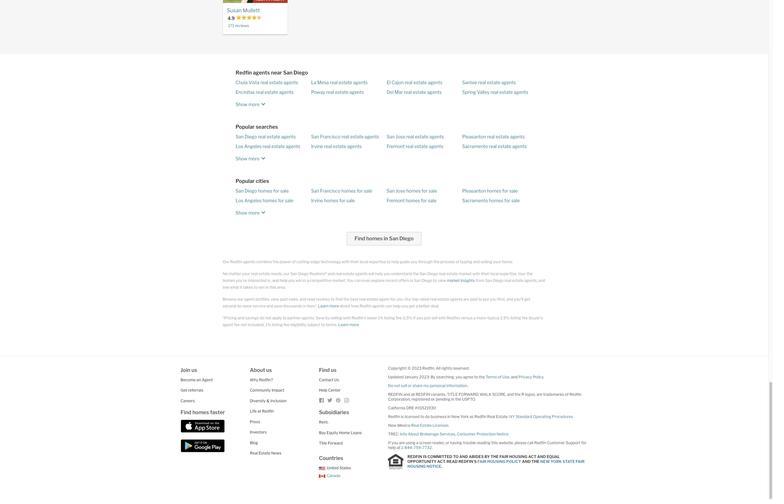 Task type: locate. For each thing, give the bounding box(es) containing it.
2 us from the left
[[266, 367, 272, 374]]

the right by
[[491, 455, 499, 460]]

redfin inside redfin is committed to and abides by the fair housing act and equal opportunity act. read redfin's
[[408, 455, 422, 460]]

popular
[[236, 124, 255, 130], [236, 178, 255, 184]]

1 vertical spatial angeles
[[244, 198, 262, 203]]

, left privacy
[[510, 375, 510, 380]]

this down in,
[[270, 285, 276, 290]]

are inside browse our agent profiles, view past sales, and read reviews to find the best real estate agent for you. our top-rated real estate agents are paid to put you first, and you'll get second-to-none service and save thousands in fees*.
[[464, 297, 469, 302]]

homes down san francisco homes for sale link
[[324, 198, 339, 203]]

2 show more link from the top
[[236, 153, 267, 162]]

york
[[551, 460, 562, 464]]

offers
[[398, 278, 409, 283]]

title forward
[[319, 441, 343, 446]]

1 horizontal spatial get
[[524, 297, 530, 302]]

takes
[[243, 285, 253, 290]]

poway real estate agents link
[[311, 89, 364, 95]]

2.5%
[[500, 316, 510, 321]]

show more link down los angeles homes for sale at top
[[236, 207, 267, 217]]

1 horizontal spatial selling
[[481, 260, 492, 264]]

rating 4.9 out of 5 element
[[236, 15, 262, 21]]

at inside if you are using a screen reader, or having trouble reading this website, please call redfin customer support for help at
[[397, 446, 401, 450]]

get inside browse our agent profiles, view past sales, and read reviews to find the best real estate agent for you. our top-rated real estate agents are paid to put you first, and you'll get second-to-none service and save thousands in fees*.
[[524, 297, 530, 302]]

,
[[510, 375, 510, 380], [455, 432, 456, 437]]

our inside browse our agent profiles, view past sales, and read reviews to find the best real estate agent for you. our top-rated real estate agents are paid to put you first, and you'll get second-to-none service and save thousands in fees*.
[[405, 297, 411, 302]]

0 vertical spatial fremont
[[387, 144, 405, 149]]

real left estate.
[[487, 415, 495, 419]]

in inside real estate agents, and see what it takes to win in this area.
[[266, 285, 269, 290]]

real right cajon
[[405, 80, 413, 85]]

1 horizontal spatial us
[[266, 367, 272, 374]]

2 los from the top
[[236, 198, 243, 203]]

united states
[[327, 466, 351, 471]]

san jose homes for sale link
[[387, 188, 437, 194]]

1 vertical spatial not
[[241, 323, 247, 327]]

san diego homes for sale link
[[236, 188, 289, 194]]

1 vertical spatial fremont
[[387, 198, 405, 203]]

pending
[[436, 397, 451, 402]]

1 horizontal spatial this
[[491, 441, 498, 446]]

and inside real estate agents, and see what it takes to win in this area.
[[539, 278, 545, 283]]

download the redfin app from the google play store image
[[181, 440, 225, 453]]

1 horizontal spatial our
[[405, 297, 411, 302]]

0 vertical spatial do
[[260, 316, 265, 321]]

estate up the "info about brokerage services" link
[[420, 423, 432, 428]]

us up redfin?
[[266, 367, 272, 374]]

top-
[[412, 297, 420, 302]]

francisco up irvine homes for sale
[[320, 188, 341, 194]]

sell inside "*pricing and savings do not apply to partner agents. save by selling with redfin's lower 1% listing fee (1.5% if you just sell with redfin) versus a more-typical 2.5% listing fee (buyer's agent fee not included). 1% listing fee eligibility subject to terms."
[[432, 316, 438, 321]]

service
[[253, 304, 266, 309]]

about up 'using'
[[408, 432, 419, 437]]

pleasanton homes for sale link
[[462, 188, 518, 194]]

3 show from the top
[[236, 210, 248, 216]]

2 irvine from the top
[[311, 198, 323, 203]]

2 vertical spatial or
[[446, 441, 449, 446]]

selling inside "*pricing and savings do not apply to partner agents. save by selling with redfin's lower 1% listing fee (1.5% if you just sell with redfin) versus a more-typical 2.5% listing fee (buyer's agent fee not included). 1% listing fee eligibility subject to terms."
[[331, 316, 342, 321]]

los for popular cities
[[236, 198, 243, 203]]

2 francisco from the top
[[320, 188, 341, 194]]

us right join
[[192, 367, 197, 374]]

spring
[[462, 89, 476, 95]]

1 vertical spatial pleasanton
[[462, 188, 486, 194]]

life at redfin
[[250, 409, 274, 414]]

2 jose from the top
[[396, 188, 405, 194]]

1 vertical spatial show more link
[[236, 153, 267, 162]]

popular left searches
[[236, 124, 255, 130]]

2 vertical spatial real
[[250, 451, 258, 456]]

show more for agents
[[236, 102, 260, 107]]

blog button
[[250, 441, 258, 446]]

real down the san francisco real estate agents
[[324, 144, 332, 149]]

housing inside redfin is committed to and abides by the fair housing act and equal opportunity act. read redfin's
[[509, 455, 528, 460]]

2 vertical spatial show
[[236, 210, 248, 216]]

1 vertical spatial estate
[[259, 451, 270, 456]]

press button
[[250, 420, 260, 425]]

you inside "*pricing and savings do not apply to partner agents. save by selling with redfin's lower 1% listing fee (1.5% if you just sell with redfin) versus a more-typical 2.5% listing fee (buyer's agent fee not included). 1% listing fee eligibility subject to terms."
[[417, 316, 423, 321]]

market
[[459, 272, 472, 276], [447, 278, 460, 283]]

homes up sacramento homes for sale 'link'
[[487, 188, 502, 194]]

1 vertical spatial market
[[447, 278, 460, 283]]

1 show more link from the top
[[236, 98, 267, 108]]

0 horizontal spatial this
[[270, 285, 276, 290]]

licensed
[[405, 415, 420, 419]]

fremont real estate agents link
[[387, 144, 444, 149]]

1 francisco from the top
[[320, 134, 341, 139]]

download the redfin app on the apple app store image
[[181, 420, 225, 433]]

info about brokerage services link
[[400, 432, 455, 437]]

learn right terms.
[[338, 323, 349, 327]]

privacy policy link
[[519, 375, 544, 380]]

jose up fremont real estate agents
[[396, 134, 405, 139]]

1 horizontal spatial real
[[411, 423, 419, 428]]

1 vertical spatial view
[[271, 297, 279, 302]]

san diego real estate agent susan mullett image
[[223, 0, 288, 3]]

insights
[[461, 278, 475, 283]]

real right mar
[[404, 89, 412, 95]]

this right the reading
[[491, 441, 498, 446]]

in inside find homes in san diego button
[[384, 236, 388, 242]]

more for cities
[[249, 210, 260, 216]]

real down process
[[439, 272, 446, 276]]

0 vertical spatial find
[[355, 236, 365, 242]]

and right use
[[511, 375, 518, 380]]

market left insights
[[447, 278, 460, 283]]

and inside real estate market with their local expertise, tour the homes you're interested in, and help you win in a competitive market. you can even explore recent offers in
[[272, 278, 279, 283]]

1 vertical spatial ,
[[455, 432, 456, 437]]

to up deal.
[[433, 278, 437, 283]]

0 vertical spatial get
[[524, 297, 530, 302]]

1 vertical spatial selling
[[331, 316, 342, 321]]

0 vertical spatial irvine
[[311, 144, 323, 149]]

0 horizontal spatial about
[[250, 367, 265, 374]]

if
[[388, 441, 391, 446]]

show more link down los angeles real estate agents
[[236, 153, 267, 162]]

canadian flag image
[[319, 475, 326, 478]]

angeles down san diego homes for sale on the top
[[244, 198, 262, 203]]

0 horizontal spatial our
[[237, 297, 243, 302]]

find up contact
[[319, 367, 330, 374]]

put
[[483, 297, 489, 302]]

the left uspto.
[[455, 397, 461, 402]]

listing
[[384, 316, 395, 321], [510, 316, 521, 321], [272, 323, 283, 327]]

angeles for searches
[[244, 144, 262, 149]]

2 popular from the top
[[236, 178, 255, 184]]

our up no on the left of the page
[[223, 260, 230, 264]]

0 vertical spatial at
[[258, 409, 261, 414]]

jose for popular searches
[[396, 134, 405, 139]]

3 show more link from the top
[[236, 207, 267, 217]]

la mesa real estate agents
[[311, 80, 368, 85]]

are right logos,
[[537, 392, 543, 397]]

santee real estate agents
[[462, 80, 516, 85]]

1 vertical spatial learn more link
[[338, 323, 359, 327]]

1 vertical spatial this
[[491, 441, 498, 446]]

0 horizontal spatial do
[[260, 316, 265, 321]]

this inside if you are using a screen reader, or having trouble reading this website, please call redfin customer support for help at
[[491, 441, 498, 446]]

0 vertical spatial sacramento
[[462, 144, 488, 149]]

second-
[[223, 304, 238, 309]]

using
[[406, 441, 416, 446]]

1 show from the top
[[236, 102, 248, 107]]

their
[[351, 260, 359, 264], [481, 272, 490, 276]]

not left apply on the bottom of the page
[[265, 316, 271, 321]]

buying
[[460, 260, 472, 264]]

0 vertical spatial show more link
[[236, 98, 267, 108]]

real inside real estate market with their local expertise, tour the homes you're interested in, and help you win in a competitive market. you can even explore recent offers in
[[439, 272, 446, 276]]

2 horizontal spatial or
[[446, 441, 449, 446]]

community
[[250, 388, 271, 393]]

sale
[[280, 188, 289, 194], [364, 188, 372, 194], [429, 188, 437, 194], [510, 188, 518, 194], [285, 198, 294, 203], [347, 198, 355, 203], [428, 198, 437, 203], [512, 198, 520, 203]]

redfin agents near san diego
[[236, 70, 308, 76]]

3 show more from the top
[[236, 210, 260, 216]]

2 horizontal spatial housing
[[509, 455, 528, 460]]

or
[[408, 384, 412, 388], [431, 397, 435, 402], [446, 441, 449, 446]]

0 horizontal spatial win
[[259, 285, 265, 290]]

homes up expertise
[[366, 236, 383, 242]]

1 vertical spatial irvine
[[311, 198, 323, 203]]

r
[[522, 392, 524, 397]]

us
[[192, 367, 197, 374], [266, 367, 272, 374], [331, 367, 337, 374]]

in right pending at the right bottom
[[451, 397, 455, 402]]

1 horizontal spatial listing
[[384, 316, 395, 321]]

2 angeles from the top
[[244, 198, 262, 203]]

real down blog
[[250, 451, 258, 456]]

0 vertical spatial show more
[[236, 102, 260, 107]]

1 vertical spatial your
[[242, 272, 250, 276]]

real down licensed at the right of page
[[411, 423, 419, 428]]

0 vertical spatial learn
[[318, 304, 329, 309]]

poway real estate agents
[[311, 89, 364, 95]]

and left savings
[[238, 316, 245, 321]]

1 jose from the top
[[396, 134, 405, 139]]

0 horizontal spatial selling
[[331, 316, 342, 321]]

angeles down 'san diego real estate agents'
[[244, 144, 262, 149]]

0 vertical spatial not
[[265, 316, 271, 321]]

fees*.
[[307, 304, 317, 309]]

#01521930
[[415, 406, 436, 411]]

1 vertical spatial are
[[537, 392, 543, 397]]

equal housing opportunity image
[[388, 454, 404, 470]]

2 fremont from the top
[[387, 198, 405, 203]]

selling up from
[[481, 260, 492, 264]]

the inside redfin is committed to and abides by the fair housing act and equal opportunity act. read redfin's
[[491, 455, 499, 460]]

1 horizontal spatial fair
[[500, 455, 509, 460]]

more down los angeles homes for sale at top
[[249, 210, 260, 216]]

irvine homes for sale
[[311, 198, 355, 203]]

0 vertical spatial los
[[236, 144, 243, 149]]

1 sacramento from the top
[[462, 144, 488, 149]]

find up our redfin agents combine the power of cutting-edge technology with their local expertise to help guide you through the process of buying and selling your home.
[[355, 236, 365, 242]]

francisco for popular cities
[[320, 188, 341, 194]]

redfin pinterest image
[[336, 398, 341, 403]]

fee left the (buyer's
[[522, 316, 528, 321]]

california
[[388, 406, 406, 411]]

1 horizontal spatial learn
[[338, 323, 349, 327]]

redfin inside 'redfin and all redfin variants, title forward, walk score, and the r logos, are trademarks of redfin corporation, registered or pending in the uspto.'
[[570, 392, 582, 397]]

2 sacramento from the top
[[462, 198, 488, 203]]

about up why
[[250, 367, 265, 374]]

learn more link for find
[[318, 304, 339, 309]]

irvine for popular cities
[[311, 198, 323, 203]]

2 show from the top
[[236, 156, 248, 161]]

sacramento down pleasanton real estate agents
[[462, 144, 488, 149]]

learn right fees*. at the bottom of page
[[318, 304, 329, 309]]

estate.
[[496, 415, 509, 419]]

0 vertical spatial or
[[408, 384, 412, 388]]

los down popular searches
[[236, 144, 243, 149]]

1 vertical spatial our
[[237, 297, 243, 302]]

fremont down san jose homes for sale link
[[387, 198, 405, 203]]

in
[[384, 236, 388, 242], [303, 278, 306, 283], [410, 278, 413, 283], [266, 285, 269, 290], [303, 304, 306, 309], [451, 397, 455, 402], [448, 415, 451, 419]]

redfin down do
[[388, 392, 403, 397]]

encinitas real estate agents link
[[236, 89, 294, 95]]

or inside 'redfin and all redfin variants, title forward, walk score, and the r logos, are trademarks of redfin corporation, registered or pending in the uspto.'
[[431, 397, 435, 402]]

1 vertical spatial their
[[481, 272, 490, 276]]

business
[[431, 415, 447, 419]]

redfin for and
[[388, 392, 403, 397]]

2 show more from the top
[[236, 156, 260, 161]]

in up expertise
[[384, 236, 388, 242]]

your
[[493, 260, 501, 264], [242, 272, 250, 276]]

real up interested
[[251, 272, 258, 276]]

1 fremont from the top
[[387, 144, 405, 149]]

1 horizontal spatial or
[[431, 397, 435, 402]]

copyright: © 2023 redfin. all rights reserved.
[[388, 366, 470, 371]]

1 horizontal spatial find
[[319, 367, 330, 374]]

estate down la mesa real estate agents
[[335, 89, 349, 95]]

updated january 2023: by searching, you agree to the terms of use , and privacy policy .
[[388, 375, 544, 380]]

2 horizontal spatial real
[[487, 415, 495, 419]]

pleasanton up sacramento real estate agents link
[[462, 134, 486, 139]]

show
[[236, 102, 248, 107], [236, 156, 248, 161], [236, 210, 248, 216]]

become
[[181, 378, 196, 383]]

show more for cities
[[236, 210, 260, 216]]

their inside real estate market with their local expertise, tour the homes you're interested in, and help you win in a competitive market. you can even explore recent offers in
[[481, 272, 490, 276]]

protection
[[477, 432, 496, 437]]

cities
[[256, 178, 269, 184]]

help inside real estate market with their local expertise, tour the homes you're interested in, and help you win in a competitive market. you can even explore recent offers in
[[280, 278, 288, 283]]

1 los from the top
[[236, 144, 243, 149]]

my
[[424, 384, 429, 388]]

in left competitive
[[303, 278, 306, 283]]

act.
[[437, 460, 446, 464]]

1 pleasanton from the top
[[462, 134, 486, 139]]

past
[[280, 297, 288, 302]]

0 vertical spatial jose
[[396, 134, 405, 139]]

investors button
[[250, 430, 267, 435]]

sacramento homes for sale
[[462, 198, 520, 203]]

us for about us
[[266, 367, 272, 374]]

0 vertical spatial estate
[[420, 423, 432, 428]]

0 horizontal spatial view
[[271, 297, 279, 302]]

market inside real estate market with their local expertise, tour the homes you're interested in, and help you win in a competitive market. you can even explore recent offers in
[[459, 272, 472, 276]]

1 horizontal spatial their
[[481, 272, 490, 276]]

0 horizontal spatial estate
[[259, 451, 270, 456]]

1 horizontal spatial sell
[[432, 316, 438, 321]]

careers
[[181, 399, 195, 404]]

0 vertical spatial show
[[236, 102, 248, 107]]

can inside real estate market with their local expertise, tour the homes you're interested in, and help you win in a competitive market. you can even explore recent offers in
[[355, 278, 361, 283]]

listing down the learn more about how redfin agents can help you get a better deal.
[[384, 316, 395, 321]]

show more link for agents
[[236, 98, 267, 108]]

1 vertical spatial show
[[236, 156, 248, 161]]

0 vertical spatial popular
[[236, 124, 255, 130]]

san jose real estate agents
[[387, 134, 444, 139]]

1-844-759-7732 .
[[401, 446, 433, 450]]

0 vertical spatial francisco
[[320, 134, 341, 139]]

website,
[[499, 441, 514, 446]]

0 horizontal spatial their
[[351, 260, 359, 264]]

if you are using a screen reader, or having trouble reading this website, please call redfin customer support for help at
[[388, 441, 587, 450]]

1 vertical spatial francisco
[[320, 188, 341, 194]]

more for agents
[[249, 102, 260, 107]]

win inside real estate agents, and see what it takes to win in this area.
[[259, 285, 265, 290]]

0 horizontal spatial us
[[192, 367, 197, 374]]

estate inside real estate market with their local expertise, tour the homes you're interested in, and help you win in a competitive market. you can even explore recent offers in
[[447, 272, 458, 276]]

los for popular searches
[[236, 144, 243, 149]]

sell down january
[[401, 384, 407, 388]]

the
[[273, 260, 279, 264], [434, 260, 440, 264], [413, 272, 419, 276], [527, 272, 533, 276], [344, 297, 350, 302], [479, 375, 485, 380], [515, 392, 521, 397], [455, 397, 461, 402]]

1 popular from the top
[[236, 124, 255, 130]]

rated
[[420, 297, 429, 302]]

0 horizontal spatial 1%
[[266, 323, 271, 327]]

equity
[[327, 431, 338, 436]]

to down '#01521930'
[[421, 415, 424, 419]]

1 vertical spatial sacramento
[[462, 198, 488, 203]]

the left terms
[[479, 375, 485, 380]]

1-844-759-7732 link
[[401, 446, 432, 450]]

1 horizontal spatial can
[[386, 304, 392, 309]]

redfin's
[[459, 460, 477, 464]]

win down interested
[[259, 285, 265, 290]]

diego inside find homes in san diego button
[[400, 236, 414, 242]]

©
[[408, 366, 411, 371]]

171 reviews link
[[228, 23, 249, 29]]

2 pleasanton from the top
[[462, 188, 486, 194]]

1 horizontal spatial about
[[408, 432, 419, 437]]

del
[[387, 89, 394, 95]]

help up area.
[[280, 278, 288, 283]]

or left 'share'
[[408, 384, 412, 388]]

fremont homes for sale
[[387, 198, 437, 203]]

new left york
[[452, 415, 460, 419]]

popular for popular cities
[[236, 178, 255, 184]]

life
[[250, 409, 257, 414]]

estate up sacramento real estate agents link
[[496, 134, 509, 139]]

reviews right read
[[316, 297, 330, 302]]

us for find us
[[331, 367, 337, 374]]

show more link down encinitas
[[236, 98, 267, 108]]

0 horizontal spatial sell
[[401, 384, 407, 388]]

irvine
[[311, 144, 323, 149], [311, 198, 323, 203]]

0 vertical spatial our
[[223, 260, 230, 264]]

1%
[[378, 316, 383, 321], [266, 323, 271, 327]]

this inside real estate agents, and see what it takes to win in this area.
[[270, 285, 276, 290]]

a inside if you are using a screen reader, or having trouble reading this website, please call redfin customer support for help at
[[416, 441, 419, 446]]

0 vertical spatial this
[[270, 285, 276, 290]]

redfin up matter at the left bottom of the page
[[230, 260, 242, 264]]

estate up the poway real estate agents link
[[339, 80, 352, 85]]

explore
[[371, 278, 385, 283]]

learn more link for selling
[[338, 323, 359, 327]]

1 irvine from the top
[[311, 144, 323, 149]]

corporation,
[[388, 397, 411, 402]]

chula vista real estate agents link
[[236, 80, 298, 85]]

show up popular cities
[[236, 156, 248, 161]]

are inside if you are using a screen reader, or having trouble reading this website, please call redfin customer support for help at
[[399, 441, 405, 446]]

you inside real estate market with their local expertise, tour the homes you're interested in, and help you win in a competitive market. you can even explore recent offers in
[[288, 278, 295, 283]]

0 horizontal spatial get
[[409, 304, 415, 309]]

of left buying
[[456, 260, 459, 264]]

updated
[[388, 375, 404, 380]]

the up the agents,
[[527, 272, 533, 276]]

1 us from the left
[[192, 367, 197, 374]]

irvine down the san francisco real estate agents
[[311, 144, 323, 149]]

0 vertical spatial pleasanton
[[462, 134, 486, 139]]

show more down los angeles homes for sale at top
[[236, 210, 260, 216]]

win inside real estate market with their local expertise, tour the homes you're interested in, and help you win in a competitive market. you can even explore recent offers in
[[296, 278, 302, 283]]

the up the about
[[344, 297, 350, 302]]

1 horizontal spatial 1%
[[378, 316, 383, 321]]

for inside browse our agent profiles, view past sales, and read reviews to find the best real estate agent for you. our top-rated real estate agents are paid to put you first, and you'll get second-to-none service and save thousands in fees*.
[[390, 297, 396, 302]]

homes up los angeles homes for sale link
[[258, 188, 272, 194]]

cutting-
[[297, 260, 311, 264]]

1 horizontal spatial at
[[397, 446, 401, 450]]

spring valley real estate agents link
[[462, 89, 529, 95]]

1 vertical spatial new
[[388, 423, 397, 428]]

0 vertical spatial sell
[[432, 316, 438, 321]]

a inside "*pricing and savings do not apply to partner agents. save by selling with redfin's lower 1% listing fee (1.5% if you just sell with redfin) versus a more-typical 2.5% listing fee (buyer's agent fee not included). 1% listing fee eligibility subject to terms."
[[474, 316, 476, 321]]

find inside button
[[355, 236, 365, 242]]

3 us from the left
[[331, 367, 337, 374]]

1 show more from the top
[[236, 102, 260, 107]]

listing right 2.5%
[[510, 316, 521, 321]]

el cajon real estate agents
[[387, 80, 443, 85]]

you inside if you are using a screen reader, or having trouble reading this website, please call redfin customer support for help at
[[392, 441, 398, 446]]

1 vertical spatial learn
[[338, 323, 349, 327]]

or inside if you are using a screen reader, or having trouble reading this website, please call redfin customer support for help at
[[446, 441, 449, 446]]

0 vertical spatial reviews
[[235, 23, 249, 28]]

2 horizontal spatial listing
[[510, 316, 521, 321]]

estate up spring valley real estate agents link
[[487, 80, 501, 85]]

the inside browse our agent profiles, view past sales, and read reviews to find the best real estate agent for you. our top-rated real estate agents are paid to put you first, and you'll get second-to-none service and save thousands in fees*.
[[344, 297, 350, 302]]

1 angeles from the top
[[244, 144, 262, 149]]

2 vertical spatial are
[[399, 441, 405, 446]]

1 horizontal spatial estate
[[420, 423, 432, 428]]

agent down the *pricing
[[223, 323, 233, 327]]

fair housing policy and the
[[478, 460, 540, 464]]

sacramento for popular searches
[[462, 144, 488, 149]]

estate down el cajon real estate agents
[[413, 89, 426, 95]]

or left pending at the right bottom
[[431, 397, 435, 402]]

us flag image
[[319, 467, 326, 470]]

chula vista real estate agents
[[236, 80, 298, 85]]

estate up san diego to view market insights from san diego
[[447, 272, 458, 276]]



Task type: describe. For each thing, give the bounding box(es) containing it.
inclusion
[[271, 399, 287, 404]]

recent
[[386, 278, 398, 283]]

encinitas
[[236, 89, 255, 95]]

1 vertical spatial sell
[[401, 384, 407, 388]]

estate down 'chula vista real estate agents' link
[[265, 89, 278, 95]]

estate down san jose real estate agents link
[[415, 144, 428, 149]]

trec:
[[388, 432, 399, 437]]

faster
[[210, 410, 225, 416]]

san jose real estate agents link
[[387, 134, 444, 139]]

how
[[351, 304, 359, 309]]

us for join us
[[192, 367, 197, 374]]

and right score,
[[507, 392, 514, 397]]

fremont for cities
[[387, 198, 405, 203]]

francisco for popular searches
[[320, 134, 341, 139]]

why
[[250, 378, 258, 383]]

read
[[447, 460, 458, 464]]

homes down san diego homes for sale on the top
[[263, 198, 277, 203]]

redfin and all redfin variants, title forward, walk score, and the r logos, are trademarks of redfin corporation, registered or pending in the uspto.
[[388, 392, 582, 402]]

policy
[[533, 375, 544, 380]]

redfin is licensed to do business in new york as redfin real estate. ny standard operating procedures
[[388, 415, 573, 419]]

agree
[[463, 375, 474, 380]]

by
[[431, 375, 436, 380]]

0 vertical spatial real
[[487, 415, 495, 419]]

help center button
[[319, 388, 341, 393]]

loans
[[351, 431, 362, 436]]

more down redfin's
[[350, 323, 359, 327]]

to inside real estate agents, and see what it takes to win in this area.
[[254, 285, 258, 290]]

to left "put"
[[479, 297, 482, 302]]

careers button
[[181, 399, 195, 404]]

. down committed
[[442, 464, 442, 469]]

and left save
[[267, 304, 273, 309]]

real inside real estate agents, and see what it takes to win in this area.
[[505, 278, 511, 283]]

homes up the download the redfin app on the apple app store image
[[192, 410, 209, 416]]

get referrals button
[[181, 388, 203, 393]]

in right business
[[448, 415, 451, 419]]

homes inside find homes in san diego button
[[366, 236, 383, 242]]

title
[[319, 441, 327, 446]]

0 vertical spatial local
[[360, 260, 368, 264]]

reviews inside browse our agent profiles, view past sales, and read reviews to find the best real estate agent for you. our top-rated real estate agents are paid to put you first, and you'll get second-to-none service and save thousands in fees*.
[[316, 297, 330, 302]]

fremont for searches
[[387, 144, 405, 149]]

learn for learn more
[[338, 323, 349, 327]]

and up market.
[[328, 272, 335, 276]]

sacramento real estate agents link
[[462, 144, 527, 149]]

more for searches
[[249, 156, 260, 161]]

pleasanton for popular searches
[[462, 134, 486, 139]]

0 horizontal spatial not
[[241, 323, 247, 327]]

do not sell or share my personal information .
[[388, 384, 468, 388]]

redfin up the chula
[[236, 70, 252, 76]]

redfin inside if you are using a screen reader, or having trouble reading this website, please call redfin customer support for help at
[[535, 441, 546, 446]]

homes inside real estate market with their local expertise, tour the homes you're interested in, and help you win in a competitive market. you can even explore recent offers in
[[223, 278, 235, 283]]

0 horizontal spatial reviews
[[235, 23, 249, 28]]

los angeles homes for sale link
[[236, 198, 294, 203]]

real estate market with their local expertise, tour the homes you're interested in, and help you win in a competitive market. you can even explore recent offers in
[[223, 272, 533, 283]]

subject
[[307, 323, 321, 327]]

the inside real estate market with their local expertise, tour the homes you're interested in, and help you win in a competitive market. you can even explore recent offers in
[[527, 272, 533, 276]]

to-
[[238, 304, 243, 309]]

estate inside real estate agents, and see what it takes to win in this area.
[[512, 278, 524, 283]]

redfin twitter image
[[327, 398, 333, 403]]

sacramento for popular cities
[[462, 198, 488, 203]]

0 vertical spatial about
[[250, 367, 265, 374]]

fair inside new york state fair housing notice
[[576, 460, 585, 464]]

0 vertical spatial 1%
[[378, 316, 383, 321]]

terms
[[486, 375, 497, 380]]

to left find
[[331, 297, 335, 302]]

estate down "near"
[[269, 80, 283, 85]]

to right agree
[[474, 375, 478, 380]]

with right the technology
[[342, 260, 350, 264]]

0 horizontal spatial and
[[459, 455, 468, 460]]

irvine real estate agents
[[311, 144, 362, 149]]

help inside if you are using a screen reader, or having trouble reading this website, please call redfin customer support for help at
[[388, 446, 396, 450]]

you'll
[[514, 297, 524, 302]]

through
[[418, 260, 433, 264]]

real up fremont real estate agents
[[406, 134, 414, 139]]

homes up fremont homes for sale
[[406, 188, 421, 194]]

do not sell or share my personal information link
[[388, 384, 468, 388]]

2 vertical spatial not
[[394, 384, 400, 388]]

fee left (1.5%
[[396, 316, 402, 321]]

homes up irvine homes for sale link
[[342, 188, 356, 194]]

fair inside redfin is committed to and abides by the fair housing act and equal opportunity act. read redfin's
[[500, 455, 509, 460]]

in inside 'redfin and all redfin variants, title forward, walk score, and the r logos, are trademarks of redfin corporation, registered or pending in the uspto.'
[[451, 397, 455, 402]]

pleasanton for popular cities
[[462, 188, 486, 194]]

real up deal.
[[430, 297, 437, 302]]

redfin right as
[[475, 415, 487, 419]]

blog
[[250, 441, 258, 446]]

find for find homes in san diego
[[355, 236, 365, 242]]

tour
[[518, 272, 526, 276]]

1-
[[401, 446, 405, 450]]

our inside browse our agent profiles, view past sales, and read reviews to find the best real estate agent for you. our top-rated real estate agents are paid to put you first, and you'll get second-to-none service and save thousands in fees*.
[[237, 297, 243, 302]]

help up explore
[[375, 272, 383, 276]]

0 horizontal spatial or
[[408, 384, 412, 388]]

redfin instagram image
[[344, 398, 349, 403]]

sacramento real estate agents
[[462, 144, 527, 149]]

with left "redfin)"
[[438, 316, 446, 321]]

estate up the learn more about how redfin agents can help you get a better deal.
[[367, 297, 378, 302]]

real down the "san diego real estate agents" link
[[263, 144, 271, 149]]

of left use
[[498, 375, 502, 380]]

power
[[280, 260, 291, 264]]

homes down pleasanton homes for sale link
[[489, 198, 504, 203]]

valley
[[477, 89, 490, 95]]

encinitas real estate agents
[[236, 89, 294, 95]]

mullett
[[243, 7, 260, 14]]

0 vertical spatial new
[[452, 415, 460, 419]]

you
[[347, 278, 354, 283]]

san diego to view market insights from san diego
[[414, 278, 504, 283]]

show more link for searches
[[236, 153, 267, 162]]

0 horizontal spatial real
[[250, 451, 258, 456]]

use
[[503, 375, 510, 380]]

all
[[436, 366, 441, 371]]

the right "through"
[[434, 260, 440, 264]]

1 vertical spatial can
[[386, 304, 392, 309]]

0 horizontal spatial at
[[258, 409, 261, 414]]

best
[[350, 297, 358, 302]]

impact
[[272, 388, 284, 393]]

susan mullett 4.9
[[227, 7, 260, 21]]

to right apply on the bottom of the page
[[283, 316, 287, 321]]

you inside browse our agent profiles, view past sales, and read reviews to find the best real estate agent for you. our top-rated real estate agents are paid to put you first, and you'll get second-to-none service and save thousands in fees*.
[[490, 297, 497, 302]]

agents inside browse our agent profiles, view past sales, and read reviews to find the best real estate agent for you. our top-rated real estate agents are paid to put you first, and you'll get second-to-none service and save thousands in fees*.
[[450, 297, 463, 302]]

policy
[[506, 460, 521, 464]]

this for website,
[[491, 441, 498, 446]]

0 vertical spatial selling
[[481, 260, 492, 264]]

(1.5%
[[403, 316, 413, 321]]

home
[[339, 431, 350, 436]]

learn more about how redfin agents can help you get a better deal.
[[318, 304, 439, 309]]

new mexico real estate licenses
[[388, 423, 449, 428]]

do inside "*pricing and savings do not apply to partner agents. save by selling with redfin's lower 1% listing fee (1.5% if you just sell with redfin) versus a more-typical 2.5% listing fee (buyer's agent fee not included). 1% listing fee eligibility subject to terms."
[[260, 316, 265, 321]]

. right screen
[[432, 446, 433, 450]]

angeles for cities
[[244, 198, 262, 203]]

1 vertical spatial about
[[408, 432, 419, 437]]

show more link for cities
[[236, 207, 267, 217]]

1 horizontal spatial agent
[[244, 297, 255, 302]]

show for redfin agents near san diego
[[236, 102, 248, 107]]

redfin right how
[[360, 304, 372, 309]]

. down agree
[[468, 384, 468, 388]]

irvine for popular searches
[[311, 144, 323, 149]]

fremont real estate agents
[[387, 144, 444, 149]]

and right buying
[[473, 260, 480, 264]]

with inside real estate market with their local expertise, tour the homes you're interested in, and help you win in a competitive market. you can even explore recent offers in
[[473, 272, 480, 276]]

redfin facebook image
[[319, 398, 324, 403]]

2023
[[412, 366, 422, 371]]

learn for learn more about how redfin agents can help you get a better deal.
[[318, 304, 329, 309]]

1 vertical spatial do
[[425, 415, 430, 419]]

of right the power on the bottom
[[292, 260, 296, 264]]

la mesa real estate agents link
[[311, 80, 368, 85]]

0 vertical spatial our
[[284, 272, 290, 276]]

mexico
[[397, 423, 411, 428]]

referrals
[[188, 388, 203, 393]]

are inside 'redfin and all redfin variants, title forward, walk score, and the r logos, are trademarks of redfin corporation, registered or pending in the uspto.'
[[537, 392, 543, 397]]

help down you.
[[393, 304, 401, 309]]

view inside browse our agent profiles, view past sales, and read reviews to find the best real estate agent for you. our top-rated real estate agents are paid to put you first, and you'll get second-to-none service and save thousands in fees*.
[[271, 297, 279, 302]]

real down santee real estate agents 'link'
[[491, 89, 499, 95]]

in inside browse our agent profiles, view past sales, and read reviews to find the best real estate agent for you. our top-rated real estate agents are paid to put you first, and you'll get second-to-none service and save thousands in fees*.
[[303, 304, 306, 309]]

real up the poway real estate agents link
[[330, 80, 338, 85]]

0 horizontal spatial listing
[[272, 323, 283, 327]]

1 vertical spatial real
[[411, 423, 419, 428]]

states
[[340, 466, 351, 471]]

bay equity home loans button
[[319, 431, 362, 436]]

san inside button
[[389, 236, 399, 242]]

news
[[271, 451, 282, 456]]

this for area.
[[270, 285, 276, 290]]

and inside "*pricing and savings do not apply to partner agents. save by selling with redfin's lower 1% listing fee (1.5% if you just sell with redfin) versus a more-typical 2.5% listing fee (buyer's agent fee not included). 1% listing fee eligibility subject to terms."
[[238, 316, 245, 321]]

join us
[[181, 367, 197, 374]]

help left guide
[[392, 260, 399, 264]]

a inside real estate market with their local expertise, tour the homes you're interested in, and help you win in a competitive market. you can even explore recent offers in
[[307, 278, 309, 283]]

find for find us
[[319, 367, 330, 374]]

real up the valley
[[478, 80, 486, 85]]

estate down pleasanton real estate agents
[[498, 144, 511, 149]]

san diego real estate agents link
[[236, 134, 296, 139]]

walk
[[480, 392, 492, 397]]

the left r
[[515, 392, 521, 397]]

4.9
[[228, 15, 235, 21]]

estate up you
[[343, 272, 355, 276]]

estate up los angeles real estate agents link
[[267, 134, 280, 139]]

0 vertical spatial your
[[493, 260, 501, 264]]

agent inside "*pricing and savings do not apply to partner agents. save by selling with redfin's lower 1% listing fee (1.5% if you just sell with redfin) versus a more-typical 2.5% listing fee (buyer's agent fee not included). 1% listing fee eligibility subject to terms."
[[223, 323, 233, 327]]

real down vista on the top left of page
[[256, 89, 264, 95]]

logos,
[[525, 392, 536, 397]]

redfin down my
[[416, 392, 430, 397]]

estate down santee real estate agents 'link'
[[500, 89, 513, 95]]

la
[[311, 80, 316, 85]]

committed
[[428, 455, 452, 460]]

more down find
[[330, 304, 339, 309]]

estate up deal.
[[438, 297, 449, 302]]

searches
[[256, 124, 278, 130]]

real right best
[[359, 297, 366, 302]]

find for find homes faster
[[181, 410, 191, 416]]

estate up in,
[[259, 272, 270, 276]]

2 horizontal spatial agent
[[379, 297, 390, 302]]

&
[[267, 399, 270, 404]]

versus
[[461, 316, 473, 321]]

0 horizontal spatial ,
[[455, 432, 456, 437]]

real right poway
[[326, 89, 334, 95]]

1 horizontal spatial the
[[532, 460, 540, 464]]

the right understand
[[413, 272, 419, 276]]

show for popular cities
[[236, 210, 248, 216]]

estate up fremont real estate agents
[[415, 134, 429, 139]]

in right "offers"
[[410, 278, 413, 283]]

fee down the *pricing
[[234, 323, 240, 327]]

redfin down the &
[[262, 409, 274, 414]]

real down pleasanton real estate agents
[[489, 144, 497, 149]]

please
[[515, 441, 527, 446]]

contact us
[[319, 378, 339, 383]]

0 horizontal spatial new
[[388, 423, 397, 428]]

popular for popular searches
[[236, 124, 255, 130]]

fair housing policy link
[[478, 460, 521, 464]]

the left the power on the bottom
[[273, 260, 279, 264]]

estate up del mar real estate agents link
[[414, 80, 427, 85]]

housing inside new york state fair housing notice
[[408, 464, 426, 469]]

reading
[[477, 441, 491, 446]]

notice
[[497, 432, 509, 437]]

2 horizontal spatial and
[[537, 455, 546, 460]]

needs,
[[271, 272, 283, 276]]

1 horizontal spatial housing
[[487, 460, 506, 464]]

become an agent
[[181, 378, 213, 383]]

0 horizontal spatial our
[[223, 260, 230, 264]]

real down san jose real estate agents link
[[406, 144, 414, 149]]

estate down the san francisco real estate agents
[[333, 144, 346, 149]]

all
[[411, 392, 415, 397]]

redfin for is
[[408, 455, 422, 460]]

0 horizontal spatial fair
[[478, 460, 487, 464]]

jose for popular cities
[[396, 188, 405, 194]]

estate down the "san diego real estate agents" link
[[272, 144, 285, 149]]

see
[[223, 285, 229, 290]]

to down save
[[321, 323, 325, 327]]

0 vertical spatial view
[[438, 278, 446, 283]]

1 horizontal spatial and
[[522, 460, 531, 464]]

poway
[[311, 89, 325, 95]]

to right expertise
[[387, 260, 391, 264]]

show for popular searches
[[236, 156, 248, 161]]

real up the encinitas real estate agents "link"
[[261, 80, 268, 85]]

new
[[540, 460, 550, 464]]

home.
[[502, 260, 513, 264]]

for inside if you are using a screen reader, or having trouble reading this website, please call redfin customer support for help at
[[582, 441, 587, 446]]

redfin.
[[423, 366, 435, 371]]

local inside real estate market with their local expertise, tour the homes you're interested in, and help you win in a competitive market. you can even explore recent offers in
[[491, 272, 499, 276]]

is
[[423, 455, 427, 460]]

agents,
[[525, 278, 538, 283]]

diversity & inclusion
[[250, 399, 287, 404]]

a down the top-
[[416, 304, 418, 309]]

real up market.
[[335, 272, 342, 276]]

edge
[[311, 260, 320, 264]]

real down searches
[[258, 134, 266, 139]]

1 horizontal spatial ,
[[510, 375, 510, 380]]

of inside 'redfin and all redfin variants, title forward, walk score, and the r logos, are trademarks of redfin corporation, registered or pending in the uspto.'
[[565, 392, 569, 397]]

real up irvine real estate agents
[[342, 134, 349, 139]]

and left all
[[403, 392, 410, 397]]

just
[[424, 316, 431, 321]]

and right first,
[[507, 297, 513, 302]]

estate up irvine real estate agents
[[350, 134, 364, 139]]

real up sacramento real estate agents link
[[487, 134, 495, 139]]

homes down san jose homes for sale link
[[406, 198, 420, 203]]

redfin left is
[[388, 415, 400, 419]]

. right privacy
[[544, 375, 544, 380]]

0 horizontal spatial your
[[242, 272, 250, 276]]

1 vertical spatial 1%
[[266, 323, 271, 327]]

popular searches
[[236, 124, 278, 130]]

chula
[[236, 80, 248, 85]]

fee down partner
[[284, 323, 290, 327]]

show more for searches
[[236, 156, 260, 161]]

and left read
[[300, 297, 306, 302]]

find homes in san diego button
[[347, 232, 422, 246]]



Task type: vqa. For each thing, say whether or not it's contained in the screenshot.


